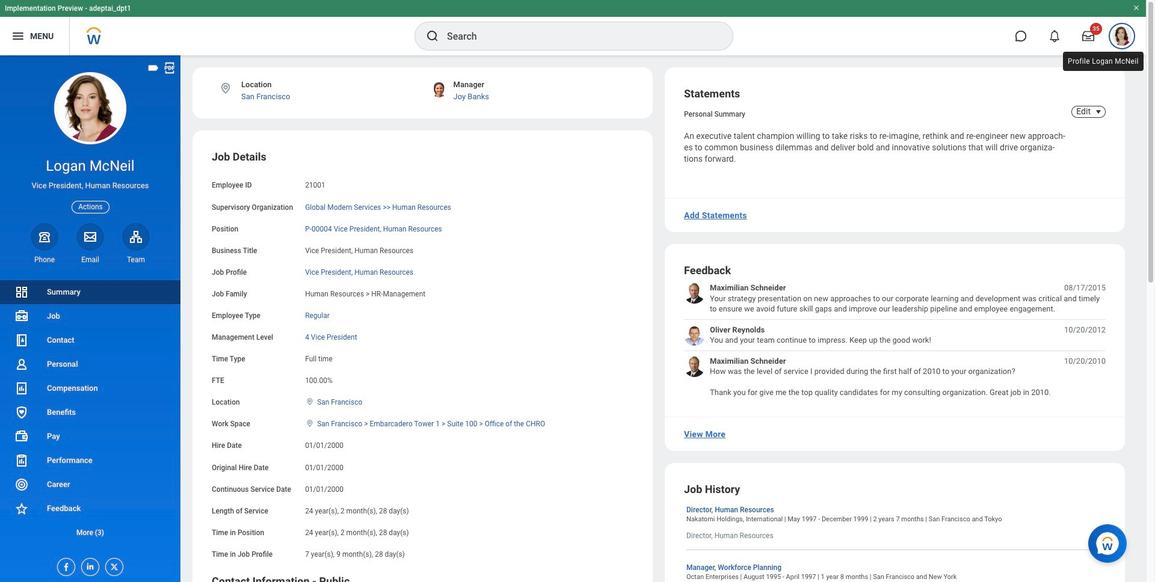 Task type: describe. For each thing, give the bounding box(es) containing it.
summary image
[[14, 285, 29, 300]]

Search Workday  search field
[[447, 23, 708, 49]]

performance image
[[14, 454, 29, 468]]

navigation pane region
[[0, 55, 180, 582]]

x image
[[106, 559, 119, 572]]

view team image
[[129, 230, 143, 244]]

justify image
[[11, 29, 25, 43]]

personal summary element
[[684, 108, 745, 119]]

2 employee's photo (maximilian schneider) image from the top
[[684, 356, 705, 377]]

1 horizontal spatial location image
[[305, 398, 315, 406]]

profile logan mcneil image
[[1112, 26, 1132, 48]]

benefits image
[[14, 405, 29, 420]]

job image
[[14, 309, 29, 324]]

inbox large image
[[1082, 30, 1094, 42]]

caret down image
[[1091, 107, 1106, 117]]

mail image
[[83, 230, 97, 244]]

phone logan mcneil element
[[31, 255, 58, 265]]

facebook image
[[58, 559, 71, 572]]



Task type: locate. For each thing, give the bounding box(es) containing it.
0 horizontal spatial location image
[[219, 82, 232, 95]]

1 vertical spatial location image
[[305, 398, 315, 406]]

feedback image
[[14, 502, 29, 516]]

location image
[[305, 420, 315, 428]]

list
[[0, 280, 180, 545], [684, 283, 1106, 398]]

team logan mcneil element
[[122, 255, 150, 265]]

full time element
[[305, 353, 333, 363]]

employee's photo (maximilian schneider) image
[[684, 283, 705, 304], [684, 356, 705, 377]]

tag image
[[147, 61, 160, 75]]

1 vertical spatial employee's photo (maximilian schneider) image
[[684, 356, 705, 377]]

view printable version (pdf) image
[[163, 61, 176, 75]]

group
[[212, 150, 633, 560]]

linkedin image
[[82, 559, 95, 572]]

location image
[[219, 82, 232, 95], [305, 398, 315, 406]]

notifications large image
[[1049, 30, 1061, 42]]

0 vertical spatial location image
[[219, 82, 232, 95]]

employee's photo (maximilian schneider) image up 'employee's photo (oliver reynolds)'
[[684, 283, 705, 304]]

employee's photo (maximilian schneider) image down 'employee's photo (oliver reynolds)'
[[684, 356, 705, 377]]

contact image
[[14, 333, 29, 348]]

personal image
[[14, 357, 29, 372]]

search image
[[425, 29, 440, 43]]

compensation image
[[14, 381, 29, 396]]

close environment banner image
[[1133, 4, 1140, 11]]

employee's photo (oliver reynolds) image
[[684, 325, 705, 346]]

email logan mcneil element
[[76, 255, 104, 265]]

tooltip
[[1061, 49, 1146, 73]]

1 horizontal spatial list
[[684, 283, 1106, 398]]

pay image
[[14, 430, 29, 444]]

1 employee's photo (maximilian schneider) image from the top
[[684, 283, 705, 304]]

career image
[[14, 478, 29, 492]]

phone image
[[36, 230, 53, 244]]

0 vertical spatial employee's photo (maximilian schneider) image
[[684, 283, 705, 304]]

0 horizontal spatial list
[[0, 280, 180, 545]]

banner
[[0, 0, 1146, 55]]



Task type: vqa. For each thing, say whether or not it's contained in the screenshot.
Time
no



